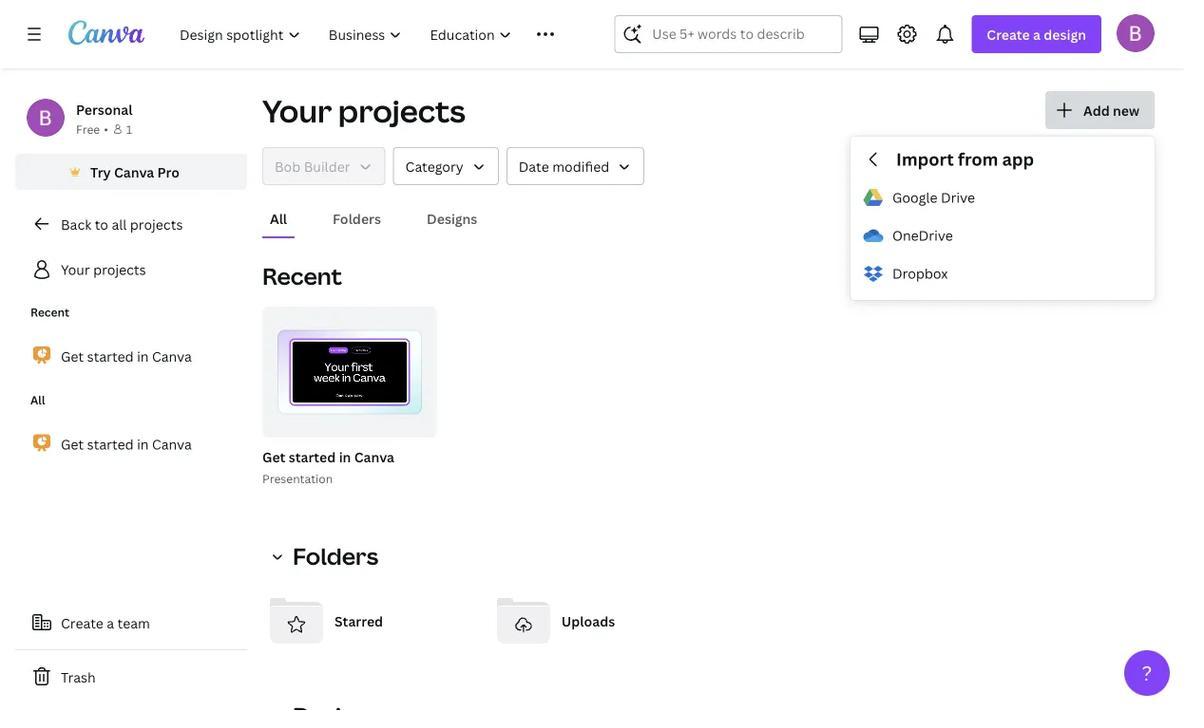 Task type: locate. For each thing, give the bounding box(es) containing it.
get inside get started in canva presentation
[[262, 448, 285, 466]]

recent down all button
[[262, 261, 342, 292]]

a for design
[[1033, 25, 1041, 43]]

a inside dropdown button
[[1033, 25, 1041, 43]]

folders button
[[325, 201, 389, 237]]

projects down all
[[93, 261, 146, 279]]

get started in canva link
[[15, 336, 247, 377], [15, 424, 247, 465]]

bob
[[275, 157, 301, 175]]

1 horizontal spatial your
[[262, 90, 332, 132]]

1 of 30
[[386, 416, 424, 429]]

trash
[[61, 669, 96, 687]]

get
[[61, 348, 84, 366], [61, 436, 84, 454], [262, 448, 285, 466]]

all
[[270, 210, 287, 228], [30, 393, 45, 408]]

0 horizontal spatial 1
[[126, 121, 132, 137]]

folders
[[333, 210, 381, 228], [293, 541, 378, 572]]

1 vertical spatial folders
[[293, 541, 378, 572]]

get started in canva
[[61, 348, 192, 366], [61, 436, 192, 454]]

0 vertical spatial a
[[1033, 25, 1041, 43]]

projects
[[338, 90, 466, 132], [130, 215, 183, 233], [93, 261, 146, 279]]

1 horizontal spatial create
[[987, 25, 1030, 43]]

1 horizontal spatial a
[[1033, 25, 1041, 43]]

folders up starred
[[293, 541, 378, 572]]

bob builder image
[[1117, 14, 1155, 52]]

back to all projects
[[61, 215, 183, 233]]

try
[[90, 163, 111, 181]]

1 vertical spatial your projects
[[61, 261, 146, 279]]

in
[[137, 348, 149, 366], [137, 436, 149, 454], [339, 448, 351, 466]]

1 get started in canva link from the top
[[15, 336, 247, 377]]

recent
[[262, 261, 342, 292], [30, 305, 69, 320]]

google drive button
[[851, 179, 1155, 217]]

create a team
[[61, 614, 150, 632]]

0 vertical spatial projects
[[338, 90, 466, 132]]

starred link
[[262, 587, 474, 656]]

? button
[[1124, 651, 1170, 697]]

drive
[[941, 188, 975, 207]]

0 vertical spatial get started in canva
[[61, 348, 192, 366]]

date
[[519, 157, 549, 175]]

your up bob
[[262, 90, 332, 132]]

0 horizontal spatial your projects
[[61, 261, 146, 279]]

1 horizontal spatial all
[[270, 210, 287, 228]]

category
[[405, 157, 464, 175]]

your projects down to at the left top
[[61, 261, 146, 279]]

0 horizontal spatial recent
[[30, 305, 69, 320]]

projects inside your projects 'link'
[[93, 261, 146, 279]]

2 vertical spatial projects
[[93, 261, 146, 279]]

0 horizontal spatial your
[[61, 261, 90, 279]]

a left the team
[[107, 614, 114, 632]]

personal
[[76, 100, 133, 118]]

1 vertical spatial get started in canva
[[61, 436, 192, 454]]

canva inside button
[[114, 163, 154, 181]]

1 vertical spatial all
[[30, 393, 45, 408]]

0 vertical spatial get started in canva link
[[15, 336, 247, 377]]

dropbox button
[[851, 255, 1155, 293]]

top level navigation element
[[167, 15, 569, 53], [167, 15, 569, 53]]

started
[[87, 348, 134, 366], [87, 436, 134, 454], [289, 448, 336, 466]]

0 vertical spatial folders
[[333, 210, 381, 228]]

a left design
[[1033, 25, 1041, 43]]

0 horizontal spatial a
[[107, 614, 114, 632]]

2 get started in canva from the top
[[61, 436, 192, 454]]

all button
[[262, 201, 295, 237]]

0 vertical spatial recent
[[262, 261, 342, 292]]

new
[[1113, 101, 1140, 119]]

back to all projects link
[[15, 205, 247, 243]]

projects inside back to all projects link
[[130, 215, 183, 233]]

0 horizontal spatial all
[[30, 393, 45, 408]]

your projects
[[262, 90, 466, 132], [61, 261, 146, 279]]

1 vertical spatial create
[[61, 614, 103, 632]]

from
[[958, 148, 998, 171]]

folders inside dropdown button
[[293, 541, 378, 572]]

google
[[892, 188, 938, 207]]

folders down 'builder'
[[333, 210, 381, 228]]

of
[[394, 416, 408, 429]]

create
[[987, 25, 1030, 43], [61, 614, 103, 632]]

in inside get started in canva presentation
[[339, 448, 351, 466]]

all
[[112, 215, 127, 233]]

your
[[262, 90, 332, 132], [61, 261, 90, 279]]

1 right •
[[126, 121, 132, 137]]

add new button
[[1045, 91, 1155, 129]]

to
[[95, 215, 108, 233]]

1 vertical spatial get started in canva link
[[15, 424, 247, 465]]

Date modified button
[[506, 147, 645, 185]]

0 horizontal spatial create
[[61, 614, 103, 632]]

projects up category
[[338, 90, 466, 132]]

in for 1st get started in canva link from the bottom
[[137, 436, 149, 454]]

1 vertical spatial 1
[[386, 416, 391, 429]]

projects right all
[[130, 215, 183, 233]]

1 horizontal spatial your projects
[[262, 90, 466, 132]]

1 horizontal spatial 1
[[386, 416, 391, 429]]

Search search field
[[652, 16, 804, 52]]

create inside dropdown button
[[987, 25, 1030, 43]]

import
[[896, 148, 954, 171]]

1
[[126, 121, 132, 137], [386, 416, 391, 429]]

designs
[[427, 210, 477, 228]]

1 vertical spatial a
[[107, 614, 114, 632]]

a inside button
[[107, 614, 114, 632]]

0 vertical spatial 1
[[126, 121, 132, 137]]

your projects up 'builder'
[[262, 90, 466, 132]]

create inside button
[[61, 614, 103, 632]]

trash link
[[15, 659, 247, 697]]

0 vertical spatial your projects
[[262, 90, 466, 132]]

folders inside button
[[333, 210, 381, 228]]

designs button
[[419, 201, 485, 237]]

create a team button
[[15, 604, 247, 642]]

1 horizontal spatial recent
[[262, 261, 342, 292]]

uploads link
[[489, 587, 701, 656]]

create left design
[[987, 25, 1030, 43]]

free
[[76, 121, 100, 137]]

0 vertical spatial create
[[987, 25, 1030, 43]]

a for team
[[107, 614, 114, 632]]

1 left of
[[386, 416, 391, 429]]

your down back
[[61, 261, 90, 279]]

1 for 1 of 30
[[386, 416, 391, 429]]

bob builder
[[275, 157, 350, 175]]

None search field
[[614, 15, 842, 53]]

recent down your projects 'link'
[[30, 305, 69, 320]]

canva inside get started in canva presentation
[[354, 448, 394, 466]]

1 vertical spatial your
[[61, 261, 90, 279]]

1 vertical spatial projects
[[130, 215, 183, 233]]

0 vertical spatial all
[[270, 210, 287, 228]]

create left the team
[[61, 614, 103, 632]]

a
[[1033, 25, 1041, 43], [107, 614, 114, 632]]

?
[[1142, 660, 1152, 687]]

create for create a design
[[987, 25, 1030, 43]]

get started in canva button
[[262, 446, 394, 470]]

canva
[[114, 163, 154, 181], [152, 348, 192, 366], [152, 436, 192, 454], [354, 448, 394, 466]]

create a design
[[987, 25, 1086, 43]]

dropbox
[[892, 264, 948, 283]]

30
[[411, 416, 424, 429]]



Task type: vqa. For each thing, say whether or not it's contained in the screenshot.
Trash
yes



Task type: describe. For each thing, give the bounding box(es) containing it.
import from app
[[896, 148, 1034, 171]]

add new
[[1083, 101, 1140, 119]]

uploads
[[561, 613, 615, 631]]

try canva pro button
[[15, 154, 247, 190]]

try canva pro
[[90, 163, 180, 181]]

1 get started in canva from the top
[[61, 348, 192, 366]]

•
[[104, 121, 108, 137]]

0 vertical spatial your
[[262, 90, 332, 132]]

onedrive button
[[851, 217, 1155, 255]]

Category button
[[393, 147, 499, 185]]

date modified
[[519, 157, 609, 175]]

get for second get started in canva link from the bottom
[[61, 348, 84, 366]]

pro
[[157, 163, 180, 181]]

back
[[61, 215, 91, 233]]

onedrive
[[892, 226, 953, 245]]

started inside get started in canva presentation
[[289, 448, 336, 466]]

your inside your projects 'link'
[[61, 261, 90, 279]]

in for second get started in canva link from the bottom
[[137, 348, 149, 366]]

google drive
[[892, 188, 975, 207]]

your projects inside 'link'
[[61, 261, 146, 279]]

starred
[[335, 613, 383, 631]]

free •
[[76, 121, 108, 137]]

builder
[[304, 157, 350, 175]]

folders button
[[262, 538, 390, 576]]

add
[[1083, 101, 1110, 119]]

Owner button
[[262, 147, 385, 185]]

app
[[1002, 148, 1034, 171]]

1 for 1
[[126, 121, 132, 137]]

presentation
[[262, 471, 333, 487]]

create for create a team
[[61, 614, 103, 632]]

2 get started in canva link from the top
[[15, 424, 247, 465]]

team
[[117, 614, 150, 632]]

create a design button
[[972, 15, 1102, 53]]

get for 1st get started in canva link from the bottom
[[61, 436, 84, 454]]

modified
[[552, 157, 609, 175]]

get started in canva presentation
[[262, 448, 394, 487]]

design
[[1044, 25, 1086, 43]]

your projects link
[[15, 251, 247, 289]]

1 vertical spatial recent
[[30, 305, 69, 320]]

all inside button
[[270, 210, 287, 228]]



